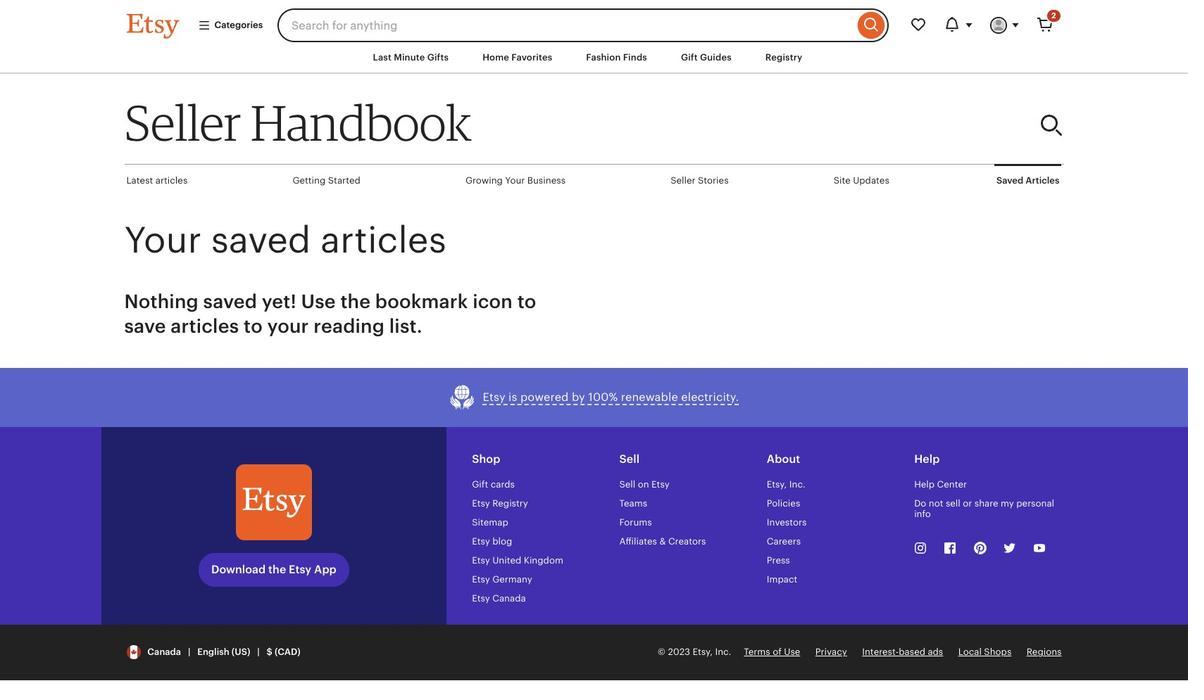 Task type: locate. For each thing, give the bounding box(es) containing it.
of
[[773, 648, 782, 658]]

categories
[[214, 20, 263, 30]]

1 vertical spatial saved
[[203, 291, 257, 313]]

updates
[[853, 175, 889, 186]]

etsy for etsy registry
[[472, 499, 490, 509]]

menu bar
[[101, 42, 1087, 74]]

etsy registry
[[472, 499, 528, 509]]

$
[[267, 648, 272, 658]]

gift left cards
[[472, 480, 488, 490]]

0 vertical spatial sell
[[619, 453, 640, 466]]

etsy,
[[767, 480, 787, 490], [693, 648, 713, 658]]

nothing
[[124, 291, 199, 313]]

regions button
[[1027, 647, 1062, 660]]

gift for gift cards
[[472, 480, 488, 490]]

business
[[527, 175, 566, 186]]

sell on etsy
[[619, 480, 670, 490]]

is
[[509, 391, 517, 405]]

etsy united kingdom
[[472, 556, 563, 566]]

registry
[[765, 52, 802, 63], [492, 499, 528, 509]]

saved left yet!
[[203, 291, 257, 313]]

the
[[340, 291, 371, 313], [268, 564, 286, 577]]

1 horizontal spatial the
[[340, 291, 371, 313]]

0 horizontal spatial use
[[301, 291, 336, 313]]

0 vertical spatial the
[[340, 291, 371, 313]]

0 vertical spatial canada
[[492, 594, 526, 604]]

impact link
[[767, 575, 797, 585]]

help up do
[[914, 480, 935, 490]]

etsy up sitemap
[[472, 499, 490, 509]]

terms
[[744, 648, 770, 658]]

saved inside nothing saved yet! use the bookmark icon to save articles to your reading list.
[[203, 291, 257, 313]]

guides
[[700, 52, 732, 63]]

1 vertical spatial the
[[268, 564, 286, 577]]

0 vertical spatial seller
[[124, 93, 241, 152]]

use right "of"
[[784, 648, 800, 658]]

etsy, right 2023
[[693, 648, 713, 658]]

sell for sell on etsy
[[619, 480, 635, 490]]

0 horizontal spatial your
[[124, 220, 202, 261]]

1 vertical spatial sell
[[619, 480, 635, 490]]

etsy united kingdom link
[[472, 556, 563, 566]]

1 vertical spatial to
[[244, 315, 263, 337]]

to right icon
[[517, 291, 536, 313]]

help center
[[914, 480, 967, 490]]

finds
[[623, 52, 647, 63]]

app
[[314, 564, 336, 577]]

favorites
[[512, 52, 552, 63]]

0 vertical spatial use
[[301, 291, 336, 313]]

inc. up policies
[[789, 480, 805, 490]]

2 sell from the top
[[619, 480, 635, 490]]

bookmark
[[375, 291, 468, 313]]

etsy for etsy blog
[[472, 537, 490, 547]]

use up the 'your'
[[301, 291, 336, 313]]

1 sell from the top
[[619, 453, 640, 466]]

0 vertical spatial to
[[517, 291, 536, 313]]

terms of use link
[[744, 648, 800, 658]]

etsy for etsy germany
[[472, 575, 490, 585]]

sell left on
[[619, 480, 635, 490]]

growing
[[465, 175, 503, 186]]

affiliates
[[619, 537, 657, 547]]

etsy down etsy germany
[[472, 594, 490, 604]]

1 vertical spatial articles
[[320, 220, 446, 261]]

0 vertical spatial registry
[[765, 52, 802, 63]]

etsy for etsy canada
[[472, 594, 490, 604]]

sell on etsy link
[[619, 480, 670, 490]]

fashion finds link
[[576, 45, 658, 71]]

0 horizontal spatial etsy,
[[693, 648, 713, 658]]

latest articles link
[[124, 165, 190, 197]]

canada
[[492, 594, 526, 604], [147, 648, 181, 658]]

affiliates & creators link
[[619, 537, 706, 547]]

0 vertical spatial help
[[914, 453, 940, 466]]

seller left stories
[[671, 175, 695, 186]]

| left english
[[188, 648, 190, 658]]

(us)
[[232, 648, 250, 658]]

your right growing
[[505, 175, 525, 186]]

english
[[197, 648, 229, 658]]

0 horizontal spatial |
[[188, 648, 190, 658]]

1 vertical spatial gift
[[472, 480, 488, 490]]

do not sell or share my personal info link
[[914, 499, 1054, 520]]

canada down germany
[[492, 594, 526, 604]]

None search field
[[278, 8, 888, 42]]

the right download
[[268, 564, 286, 577]]

1 vertical spatial registry
[[492, 499, 528, 509]]

1 horizontal spatial etsy,
[[767, 480, 787, 490]]

1 horizontal spatial canada
[[492, 594, 526, 604]]

sitemap
[[472, 518, 508, 528]]

use inside nothing saved yet! use the bookmark icon to save articles to your reading list.
[[301, 291, 336, 313]]

local shops link
[[958, 648, 1012, 658]]

press
[[767, 556, 790, 566]]

gift left guides
[[681, 52, 698, 63]]

| left the '$'
[[257, 648, 260, 658]]

1 vertical spatial your
[[124, 220, 202, 261]]

sell
[[619, 453, 640, 466], [619, 480, 635, 490]]

etsy left is
[[483, 391, 505, 405]]

1 horizontal spatial |
[[257, 648, 260, 658]]

registry right guides
[[765, 52, 802, 63]]

0 horizontal spatial seller
[[124, 93, 241, 152]]

1 horizontal spatial to
[[517, 291, 536, 313]]

100%
[[588, 391, 618, 405]]

etsy inside "button"
[[483, 391, 505, 405]]

etsy, up policies
[[767, 480, 787, 490]]

etsy down etsy blog link
[[472, 556, 490, 566]]

canada image
[[126, 646, 141, 660]]

Search for anything text field
[[278, 8, 854, 42]]

saved for articles
[[211, 220, 311, 261]]

©
[[658, 648, 666, 658]]

minute
[[394, 52, 425, 63]]

gift for gift guides
[[681, 52, 698, 63]]

canada right canada image at the bottom left of the page
[[147, 648, 181, 658]]

registry down cards
[[492, 499, 528, 509]]

1 horizontal spatial gift
[[681, 52, 698, 63]]

registry link
[[755, 45, 813, 71]]

gift guides link
[[670, 45, 742, 71]]

0 horizontal spatial registry
[[492, 499, 528, 509]]

0 vertical spatial saved
[[211, 220, 311, 261]]

gift
[[681, 52, 698, 63], [472, 480, 488, 490]]

1 vertical spatial seller
[[671, 175, 695, 186]]

info
[[914, 509, 931, 520]]

etsy is powered by 100% renewable electricity. button
[[449, 385, 739, 411]]

1 horizontal spatial registry
[[765, 52, 802, 63]]

0 vertical spatial gift
[[681, 52, 698, 63]]

2 vertical spatial articles
[[171, 315, 239, 337]]

latest articles
[[126, 175, 188, 186]]

0 horizontal spatial gift
[[472, 480, 488, 490]]

the up reading
[[340, 291, 371, 313]]

your down latest articles link
[[124, 220, 202, 261]]

etsy up etsy canada
[[472, 575, 490, 585]]

1 horizontal spatial use
[[784, 648, 800, 658]]

© 2023 etsy, inc.
[[658, 648, 731, 658]]

1 vertical spatial canada
[[147, 648, 181, 658]]

saved up yet!
[[211, 220, 311, 261]]

sell up on
[[619, 453, 640, 466]]

list.
[[389, 315, 422, 337]]

help up help center
[[914, 453, 940, 466]]

privacy
[[815, 648, 847, 658]]

0 vertical spatial articles
[[155, 175, 188, 186]]

1 horizontal spatial your
[[505, 175, 525, 186]]

etsy is powered by 100% renewable electricity.
[[483, 391, 739, 405]]

none search field inside categories banner
[[278, 8, 888, 42]]

inc. left terms
[[715, 648, 731, 658]]

1 vertical spatial inc.
[[715, 648, 731, 658]]

etsy
[[483, 391, 505, 405], [652, 480, 670, 490], [472, 499, 490, 509], [472, 537, 490, 547], [472, 556, 490, 566], [289, 564, 311, 577], [472, 575, 490, 585], [472, 594, 490, 604]]

1 vertical spatial help
[[914, 480, 935, 490]]

2 help from the top
[[914, 480, 935, 490]]

1 vertical spatial use
[[784, 648, 800, 658]]

impact
[[767, 575, 797, 585]]

gift cards
[[472, 480, 515, 490]]

1 horizontal spatial inc.
[[789, 480, 805, 490]]

personal
[[1016, 499, 1054, 509]]

2 | from the left
[[257, 648, 260, 658]]

gift inside menu bar
[[681, 52, 698, 63]]

etsy down sitemap
[[472, 537, 490, 547]]

seller up "latest articles"
[[124, 93, 241, 152]]

based
[[899, 648, 925, 658]]

articles inside nothing saved yet! use the bookmark icon to save articles to your reading list.
[[171, 315, 239, 337]]

careers link
[[767, 537, 801, 547]]

to left the 'your'
[[244, 315, 263, 337]]

saved for yet!
[[203, 291, 257, 313]]

ads
[[928, 648, 943, 658]]

1 help from the top
[[914, 453, 940, 466]]

1 horizontal spatial seller
[[671, 175, 695, 186]]

etsy for etsy is powered by 100% renewable electricity.
[[483, 391, 505, 405]]

0 vertical spatial etsy,
[[767, 480, 787, 490]]

germany
[[492, 575, 532, 585]]

not
[[929, 499, 943, 509]]

seller for seller stories
[[671, 175, 695, 186]]

1 | from the left
[[188, 648, 190, 658]]

download
[[211, 564, 266, 577]]

reading
[[314, 315, 385, 337]]

last minute gifts link
[[362, 45, 459, 71]]

help
[[914, 453, 940, 466], [914, 480, 935, 490]]

gift cards link
[[472, 480, 515, 490]]

inc.
[[789, 480, 805, 490], [715, 648, 731, 658]]

etsy germany link
[[472, 575, 532, 585]]

the inside nothing saved yet! use the bookmark icon to save articles to your reading list.
[[340, 291, 371, 313]]



Task type: describe. For each thing, give the bounding box(es) containing it.
nothing saved yet! use the bookmark icon to save articles to your reading list.
[[124, 291, 536, 337]]

etsy canada link
[[472, 594, 526, 604]]

categories button
[[187, 13, 273, 38]]

2023
[[668, 648, 690, 658]]

started
[[328, 175, 360, 186]]

interest-based ads
[[862, 648, 943, 658]]

1 vertical spatial etsy,
[[693, 648, 713, 658]]

regions
[[1027, 648, 1062, 658]]

&
[[659, 537, 666, 547]]

help center link
[[914, 480, 967, 490]]

gifts
[[427, 52, 449, 63]]

categories banner
[[101, 0, 1087, 42]]

blog
[[492, 537, 512, 547]]

canada   |   english (us)   |   $ (cad)
[[143, 648, 301, 658]]

(cad)
[[275, 648, 301, 658]]

forums link
[[619, 518, 652, 528]]

privacy link
[[815, 648, 847, 658]]

affiliates & creators
[[619, 537, 706, 547]]

or
[[963, 499, 972, 509]]

local
[[958, 648, 982, 658]]

saved
[[996, 175, 1023, 186]]

home
[[483, 52, 509, 63]]

0 vertical spatial inc.
[[789, 480, 805, 490]]

yet!
[[262, 291, 296, 313]]

menu bar containing last minute gifts
[[101, 42, 1087, 74]]

0 horizontal spatial inc.
[[715, 648, 731, 658]]

renewable
[[621, 391, 678, 405]]

forums
[[619, 518, 652, 528]]

teams link
[[619, 499, 647, 509]]

do not sell or share my personal info
[[914, 499, 1054, 520]]

home favorites
[[483, 52, 552, 63]]

help for help center
[[914, 480, 935, 490]]

latest
[[126, 175, 153, 186]]

help for help
[[914, 453, 940, 466]]

teams
[[619, 499, 647, 509]]

2
[[1052, 11, 1056, 20]]

site updates
[[834, 175, 889, 186]]

fashion
[[586, 52, 621, 63]]

shop
[[472, 453, 500, 466]]

2 link
[[1028, 8, 1062, 42]]

0 vertical spatial your
[[505, 175, 525, 186]]

site
[[834, 175, 851, 186]]

saved articles
[[996, 175, 1060, 186]]

my
[[1001, 499, 1014, 509]]

etsy blog
[[472, 537, 512, 547]]

seller stories
[[671, 175, 729, 186]]

by
[[572, 391, 585, 405]]

stories
[[698, 175, 729, 186]]

last
[[373, 52, 391, 63]]

seller handbook link
[[124, 93, 785, 152]]

etsy blog link
[[472, 537, 512, 547]]

sell for sell
[[619, 453, 640, 466]]

press link
[[767, 556, 790, 566]]

0 horizontal spatial canada
[[147, 648, 181, 658]]

do
[[914, 499, 926, 509]]

etsy, inc.
[[767, 480, 805, 490]]

gift guides
[[681, 52, 732, 63]]

your saved articles
[[124, 220, 446, 261]]

united
[[492, 556, 521, 566]]

seller for seller handbook
[[124, 93, 241, 152]]

investors link
[[767, 518, 807, 528]]

0 horizontal spatial to
[[244, 315, 263, 337]]

etsy registry link
[[472, 499, 528, 509]]

site updates link
[[831, 165, 892, 197]]

seller stories link
[[668, 165, 731, 197]]

handbook
[[251, 93, 471, 152]]

etsy germany
[[472, 575, 532, 585]]

icon
[[473, 291, 513, 313]]

terms of use
[[744, 648, 800, 658]]

last minute gifts
[[373, 52, 449, 63]]

sitemap link
[[472, 518, 508, 528]]

shops
[[984, 648, 1012, 658]]

etsy right on
[[652, 480, 670, 490]]

getting started
[[293, 175, 360, 186]]

growing your business
[[465, 175, 566, 186]]

your
[[267, 315, 309, 337]]

policies link
[[767, 499, 800, 509]]

0 horizontal spatial the
[[268, 564, 286, 577]]

etsy for etsy united kingdom
[[472, 556, 490, 566]]

careers
[[767, 537, 801, 547]]

interest-based ads link
[[862, 648, 943, 658]]

local shops
[[958, 648, 1012, 658]]

kingdom
[[524, 556, 563, 566]]

download the etsy app link
[[199, 554, 349, 588]]

about
[[767, 453, 800, 466]]

etsy left app
[[289, 564, 311, 577]]

electricity.
[[681, 391, 739, 405]]

articles
[[1026, 175, 1060, 186]]

share
[[975, 499, 998, 509]]

creators
[[668, 537, 706, 547]]

fashion finds
[[586, 52, 647, 63]]



Task type: vqa. For each thing, say whether or not it's contained in the screenshot.
spiderman desk lamp
no



